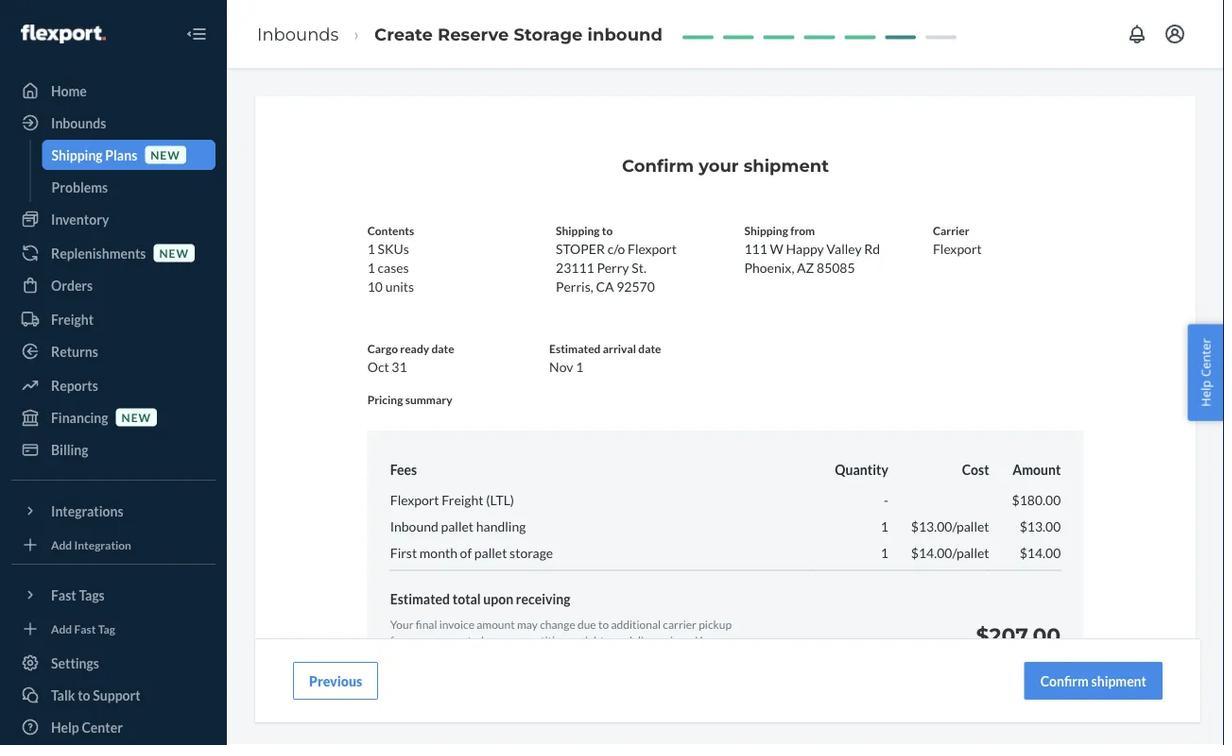 Task type: describe. For each thing, give the bounding box(es) containing it.
2 cell from the left
[[812, 571, 889, 583]]

of inside cell
[[460, 545, 472, 561]]

valley
[[827, 241, 862, 257]]

1 vertical spatial fast
[[74, 622, 96, 636]]

1 vertical spatial help center
[[51, 720, 123, 736]]

orders
[[51, 277, 93, 294]]

your final invoice amount may change due to additional carrier pickup fees or unexpected cargo quantities, weights, and dimensions. you will be billed for monthly storage starting on the first day of the month.
[[390, 618, 732, 680]]

shipment.
[[877, 728, 926, 742]]

/pallet for $14.00
[[952, 545, 989, 561]]

integration
[[74, 538, 131, 552]]

phoenix,
[[744, 260, 794, 276]]

for
[[454, 650, 468, 664]]

add for add fast tag
[[51, 622, 72, 636]]

add integration link
[[11, 534, 216, 557]]

financing
[[51, 410, 108, 426]]

skus
[[378, 241, 409, 257]]

estimated arrival date nov 1
[[549, 342, 661, 375]]

handling
[[476, 519, 526, 535]]

flexport logo image
[[21, 25, 106, 43]]

date for 1
[[638, 342, 661, 356]]

shipping for shipping from 111 w happy valley rd phoenix, az 85085
[[744, 224, 788, 238]]

.
[[651, 728, 653, 742]]

estimated total upon receiving
[[390, 592, 571, 608]]

may
[[517, 618, 538, 631]]

date for 31
[[431, 342, 454, 356]]

flexport's
[[495, 728, 545, 742]]

nov
[[549, 359, 573, 375]]

31
[[392, 359, 407, 375]]

will inside your final invoice amount may change due to additional carrier pickup fees or unexpected cargo quantities, weights, and dimensions. you will be billed for monthly storage starting on the first day of the month.
[[390, 650, 408, 664]]

pallet inside cell
[[474, 545, 507, 561]]

$14.00 for $14.00 /pallet
[[911, 545, 952, 561]]

help center inside button
[[1197, 339, 1214, 407]]

$14.00 /pallet
[[911, 545, 989, 561]]

upon
[[483, 592, 513, 608]]

perry
[[597, 260, 629, 276]]

1 vertical spatial your
[[852, 728, 875, 742]]

storage inside cell
[[510, 545, 553, 561]]

integrations
[[51, 503, 123, 519]]

ca
[[596, 279, 614, 295]]

$13.00 for $13.00 /pallet
[[911, 519, 952, 535]]

cost column header
[[889, 461, 989, 487]]

to inside your final invoice amount may change due to additional carrier pickup fees or unexpected cargo quantities, weights, and dimensions. you will be billed for monthly storage starting on the first day of the month.
[[598, 618, 609, 631]]

change
[[540, 618, 575, 631]]

by continuing, you accept flexport's terms and conditions . you will not be charged until we receive your shipment.
[[367, 728, 926, 742]]

flexport inside shipping to stoper c/o flexport 23111 perry st. perris, ca 92570
[[628, 241, 677, 257]]

units
[[385, 279, 414, 295]]

confirm shipment button
[[1024, 663, 1163, 701]]

starting
[[554, 650, 592, 664]]

final
[[416, 618, 437, 631]]

additional
[[611, 618, 661, 631]]

pricing
[[367, 393, 403, 406]]

5 row from the top
[[390, 571, 1061, 583]]

not
[[696, 728, 713, 742]]

continuing,
[[383, 728, 438, 742]]

estimated for estimated arrival date nov 1
[[549, 342, 601, 356]]

fees
[[390, 634, 411, 648]]

accept
[[461, 728, 493, 742]]

new for shipping plans
[[151, 148, 180, 162]]

inbound
[[390, 519, 438, 535]]

settings link
[[11, 649, 216, 679]]

confirm shipment
[[1040, 674, 1147, 690]]

92570
[[617, 279, 655, 295]]

contents
[[367, 224, 414, 238]]

(ltl)
[[486, 492, 514, 509]]

ready
[[400, 342, 429, 356]]

charged
[[730, 728, 770, 742]]

flexport freight (ltl)
[[390, 492, 514, 509]]

2 horizontal spatial flexport
[[933, 241, 982, 257]]

flexport freight (ltl) cell
[[390, 487, 812, 514]]

pricing summary
[[367, 393, 452, 406]]

invoice
[[439, 618, 475, 631]]

day
[[650, 650, 668, 664]]

billing
[[51, 442, 88, 458]]

1 horizontal spatial will
[[676, 728, 694, 742]]

until
[[772, 728, 794, 742]]

receive
[[813, 728, 850, 742]]

by
[[367, 728, 381, 742]]

close navigation image
[[185, 23, 208, 45]]

inventory
[[51, 211, 109, 227]]

row group containing flexport freight (ltl)
[[390, 487, 1061, 583]]

0 horizontal spatial inbounds link
[[11, 108, 216, 138]]

cargo ready date oct 31
[[367, 342, 454, 375]]

w
[[770, 241, 784, 257]]

shipping plans
[[52, 147, 137, 163]]

shipping to stoper c/o flexport 23111 perry st. perris, ca 92570
[[556, 224, 677, 295]]

carrier flexport
[[933, 224, 982, 257]]

fees column header
[[390, 461, 812, 487]]

stoper
[[556, 241, 605, 257]]

row containing fees
[[390, 461, 1061, 487]]

oct
[[367, 359, 389, 375]]

integrations button
[[11, 496, 216, 527]]

and inside your final invoice amount may change due to additional carrier pickup fees or unexpected cargo quantities, weights, and dimensions. you will be billed for monthly storage starting on the first day of the month.
[[614, 634, 632, 648]]

talk
[[51, 688, 75, 704]]

amount column header
[[989, 461, 1061, 487]]

pallet inside cell
[[441, 519, 474, 535]]

terms
[[547, 728, 576, 742]]

storage
[[514, 24, 583, 44]]

inventory link
[[11, 204, 216, 234]]

rd
[[864, 241, 880, 257]]

shipping for shipping to stoper c/o flexport 23111 perry st. perris, ca 92570
[[556, 224, 600, 238]]

previous button
[[293, 663, 378, 701]]

$207.00
[[976, 623, 1061, 649]]

weights,
[[571, 634, 612, 648]]

shipping from 111 w happy valley rd phoenix, az 85085
[[744, 224, 880, 276]]

0 horizontal spatial help
[[51, 720, 79, 736]]

help center link
[[11, 713, 216, 743]]

0 horizontal spatial you
[[655, 728, 674, 742]]

dimensions.
[[635, 634, 693, 648]]

we
[[797, 728, 811, 742]]

3 cell from the left
[[889, 571, 989, 583]]

1 inside estimated arrival date nov 1
[[576, 359, 584, 375]]

due
[[578, 618, 596, 631]]

new for replenishments
[[159, 246, 189, 260]]

inbounds link inside the breadcrumbs "navigation"
[[257, 24, 339, 44]]

add integration
[[51, 538, 131, 552]]

quantities,
[[516, 634, 568, 648]]

1 vertical spatial be
[[715, 728, 727, 742]]

add fast tag link
[[11, 618, 216, 641]]

inbound pallet handling cell
[[390, 514, 812, 540]]

on
[[594, 650, 607, 664]]



Task type: locate. For each thing, give the bounding box(es) containing it.
of right "day"
[[670, 650, 680, 664]]

cargo
[[367, 342, 398, 356]]

to inside button
[[78, 688, 90, 704]]

1 cell down - cell
[[812, 540, 889, 571]]

2 vertical spatial new
[[122, 411, 151, 424]]

0 vertical spatial to
[[602, 224, 613, 238]]

will down fees
[[390, 650, 408, 664]]

flexport up st.
[[628, 241, 677, 257]]

1 horizontal spatial estimated
[[549, 342, 601, 356]]

to up 'c/o'
[[602, 224, 613, 238]]

freight inside freight link
[[51, 311, 94, 328]]

23111
[[556, 260, 594, 276]]

your
[[390, 618, 414, 631]]

0 horizontal spatial date
[[431, 342, 454, 356]]

and right the terms
[[578, 728, 597, 742]]

0 vertical spatial /pallet
[[952, 519, 989, 535]]

carrier
[[933, 224, 970, 238]]

1 horizontal spatial freight
[[442, 492, 484, 509]]

1 vertical spatial new
[[159, 246, 189, 260]]

1 horizontal spatial shipment
[[1091, 674, 1147, 690]]

$13.00 for $13.00
[[1020, 519, 1061, 535]]

1 horizontal spatial and
[[614, 634, 632, 648]]

inbounds link
[[257, 24, 339, 44], [11, 108, 216, 138]]

orders link
[[11, 270, 216, 301]]

1 row from the top
[[390, 461, 1061, 487]]

$14.00 down '$13.00 /pallet'
[[911, 545, 952, 561]]

fast left 'tags'
[[51, 588, 76, 604]]

talk to support
[[51, 688, 141, 704]]

1 horizontal spatial inbounds
[[257, 24, 339, 44]]

fast tags
[[51, 588, 105, 604]]

1 vertical spatial freight
[[442, 492, 484, 509]]

fees
[[390, 462, 417, 478]]

replenishments
[[51, 245, 146, 261]]

quantity column header
[[812, 461, 889, 487]]

cell up $207.00
[[989, 571, 1061, 583]]

1 horizontal spatial center
[[1197, 339, 1214, 377]]

0 horizontal spatial shipping
[[52, 147, 103, 163]]

1 horizontal spatial flexport
[[628, 241, 677, 257]]

settings
[[51, 656, 99, 672]]

0 vertical spatial inbounds
[[257, 24, 339, 44]]

freight up returns
[[51, 311, 94, 328]]

reports link
[[11, 371, 216, 401]]

0 horizontal spatial $14.00
[[911, 545, 952, 561]]

confirm up 'c/o'
[[622, 155, 694, 176]]

1 horizontal spatial help
[[1197, 381, 1214, 407]]

freight up inbound pallet handling
[[442, 492, 484, 509]]

$13.00 /pallet
[[911, 519, 989, 535]]

to for stoper
[[602, 224, 613, 238]]

0 horizontal spatial and
[[578, 728, 597, 742]]

confirm for confirm shipment
[[1040, 674, 1089, 690]]

0 horizontal spatial of
[[460, 545, 472, 561]]

row
[[390, 461, 1061, 487], [390, 487, 1061, 514], [390, 514, 1061, 540], [390, 540, 1061, 571], [390, 571, 1061, 583]]

2 vertical spatial to
[[78, 688, 90, 704]]

shipping up 111 on the right top of the page
[[744, 224, 788, 238]]

amount
[[477, 618, 515, 631]]

1 horizontal spatial help center
[[1197, 339, 1214, 407]]

support
[[93, 688, 141, 704]]

/pallet up $14.00 /pallet
[[952, 519, 989, 535]]

flexport inside cell
[[390, 492, 439, 509]]

confirm
[[622, 155, 694, 176], [1040, 674, 1089, 690]]

talk to support button
[[11, 681, 216, 711]]

flexport down carrier in the right top of the page
[[933, 241, 982, 257]]

row group
[[390, 487, 1061, 583]]

0 horizontal spatial be
[[410, 650, 422, 664]]

0 vertical spatial confirm
[[622, 155, 694, 176]]

2 add from the top
[[51, 622, 72, 636]]

first month of pallet storage cell
[[390, 540, 812, 571]]

0 horizontal spatial confirm
[[622, 155, 694, 176]]

cell
[[390, 571, 812, 583], [812, 571, 889, 583], [889, 571, 989, 583], [989, 571, 1061, 583]]

1 vertical spatial center
[[82, 720, 123, 736]]

0 vertical spatial pallet
[[441, 519, 474, 535]]

reports
[[51, 378, 98, 394]]

cases
[[378, 260, 409, 276]]

storage down quantities,
[[514, 650, 551, 664]]

receiving
[[516, 592, 571, 608]]

0 vertical spatial your
[[699, 155, 739, 176]]

help
[[1197, 381, 1214, 407], [51, 720, 79, 736]]

to right talk
[[78, 688, 90, 704]]

1 horizontal spatial shipping
[[556, 224, 600, 238]]

estimated up final
[[390, 592, 450, 608]]

0 horizontal spatial center
[[82, 720, 123, 736]]

1 horizontal spatial the
[[682, 650, 699, 664]]

111
[[744, 241, 767, 257]]

0 vertical spatial and
[[614, 634, 632, 648]]

your
[[699, 155, 739, 176], [852, 728, 875, 742]]

3 row from the top
[[390, 514, 1061, 540]]

0 vertical spatial inbounds link
[[257, 24, 339, 44]]

confirm inside 'button'
[[1040, 674, 1089, 690]]

$14.00 down $180.00
[[1020, 545, 1061, 561]]

perris,
[[556, 279, 593, 295]]

tag
[[98, 622, 115, 636]]

1 vertical spatial you
[[655, 728, 674, 742]]

to for support
[[78, 688, 90, 704]]

$13.00 down $180.00
[[1020, 519, 1061, 535]]

carrier
[[663, 618, 697, 631]]

2 row from the top
[[390, 487, 1061, 514]]

1 date from the left
[[431, 342, 454, 356]]

/pallet down '$13.00 /pallet'
[[952, 545, 989, 561]]

estimated
[[549, 342, 601, 356], [390, 592, 450, 608]]

2 $14.00 from the left
[[1020, 545, 1061, 561]]

- cell
[[812, 487, 889, 514]]

1 cell
[[812, 514, 889, 540], [812, 540, 889, 571]]

problems link
[[42, 172, 216, 202]]

amount
[[1013, 462, 1061, 478]]

0 vertical spatial freight
[[51, 311, 94, 328]]

will left 'not'
[[676, 728, 694, 742]]

month
[[420, 545, 457, 561]]

0 horizontal spatial inbounds
[[51, 115, 106, 131]]

table
[[390, 461, 1061, 583]]

estimated for estimated total upon receiving
[[390, 592, 450, 608]]

85085
[[817, 260, 855, 276]]

1 horizontal spatial confirm
[[1040, 674, 1089, 690]]

row containing flexport freight (ltl)
[[390, 487, 1061, 514]]

$14.00 for $14.00
[[1020, 545, 1061, 561]]

0 vertical spatial estimated
[[549, 342, 601, 356]]

confirm down $207.00
[[1040, 674, 1089, 690]]

1 cell from the left
[[390, 571, 812, 583]]

add left integration
[[51, 538, 72, 552]]

0 horizontal spatial estimated
[[390, 592, 450, 608]]

first
[[390, 545, 417, 561]]

1 horizontal spatial you
[[695, 634, 714, 648]]

1 vertical spatial of
[[670, 650, 680, 664]]

1 $13.00 from the left
[[911, 519, 952, 535]]

shipment inside 'button'
[[1091, 674, 1147, 690]]

of right month
[[460, 545, 472, 561]]

you down pickup
[[695, 634, 714, 648]]

1 vertical spatial will
[[676, 728, 694, 742]]

flexport up the inbound
[[390, 492, 439, 509]]

contents 1 skus 1 cases 10 units
[[367, 224, 414, 295]]

0 vertical spatial storage
[[510, 545, 553, 561]]

and down additional on the bottom of the page
[[614, 634, 632, 648]]

new up orders "link"
[[159, 246, 189, 260]]

be down or
[[410, 650, 422, 664]]

problems
[[52, 179, 108, 195]]

pickup
[[699, 618, 732, 631]]

arrival
[[603, 342, 636, 356]]

unexpected
[[426, 634, 484, 648]]

estimated inside estimated arrival date nov 1
[[549, 342, 601, 356]]

help inside button
[[1197, 381, 1214, 407]]

$180.00
[[1012, 492, 1061, 509]]

$13.00 up $14.00 /pallet
[[911, 519, 952, 535]]

of inside your final invoice amount may change due to additional carrier pickup fees or unexpected cargo quantities, weights, and dimensions. you will be billed for monthly storage starting on the first day of the month.
[[670, 650, 680, 664]]

1 horizontal spatial inbounds link
[[257, 24, 339, 44]]

1 $14.00 from the left
[[911, 545, 952, 561]]

summary
[[405, 393, 452, 406]]

2 the from the left
[[682, 650, 699, 664]]

1 horizontal spatial $14.00
[[1020, 545, 1061, 561]]

0 horizontal spatial will
[[390, 650, 408, 664]]

date right ready
[[431, 342, 454, 356]]

0 vertical spatial fast
[[51, 588, 76, 604]]

billed
[[424, 650, 452, 664]]

fast inside dropdown button
[[51, 588, 76, 604]]

storage inside your final invoice amount may change due to additional carrier pickup fees or unexpected cargo quantities, weights, and dimensions. you will be billed for monthly storage starting on the first day of the month.
[[514, 650, 551, 664]]

0 horizontal spatial freight
[[51, 311, 94, 328]]

0 vertical spatial you
[[695, 634, 714, 648]]

confirm your shipment
[[622, 155, 829, 176]]

1 horizontal spatial your
[[852, 728, 875, 742]]

shipping for shipping plans
[[52, 147, 103, 163]]

breadcrumbs navigation
[[242, 7, 678, 62]]

shipping up problems
[[52, 147, 103, 163]]

be right 'not'
[[715, 728, 727, 742]]

previous
[[309, 674, 362, 690]]

pallet down handling
[[474, 545, 507, 561]]

returns
[[51, 344, 98, 360]]

returns link
[[11, 337, 216, 367]]

2 $13.00 from the left
[[1020, 519, 1061, 535]]

1 horizontal spatial be
[[715, 728, 727, 742]]

1 cell for $13.00
[[812, 514, 889, 540]]

0 horizontal spatial flexport
[[390, 492, 439, 509]]

1 horizontal spatial $13.00
[[1020, 519, 1061, 535]]

cell down - cell
[[812, 571, 889, 583]]

1 vertical spatial estimated
[[390, 592, 450, 608]]

cargo
[[486, 634, 514, 648]]

open notifications image
[[1126, 23, 1149, 45]]

month.
[[390, 666, 425, 680]]

/pallet for $13.00
[[952, 519, 989, 535]]

0 horizontal spatial your
[[699, 155, 739, 176]]

the right on
[[609, 650, 626, 664]]

1 /pallet from the top
[[952, 519, 989, 535]]

inbounds
[[257, 24, 339, 44], [51, 115, 106, 131]]

date
[[431, 342, 454, 356], [638, 342, 661, 356]]

1 vertical spatial shipment
[[1091, 674, 1147, 690]]

add
[[51, 538, 72, 552], [51, 622, 72, 636]]

1 the from the left
[[609, 650, 626, 664]]

0 vertical spatial help center
[[1197, 339, 1214, 407]]

1 vertical spatial add
[[51, 622, 72, 636]]

shipping inside shipping to stoper c/o flexport 23111 perry st. perris, ca 92570
[[556, 224, 600, 238]]

2 1 cell from the top
[[812, 540, 889, 571]]

cell up due
[[390, 571, 812, 583]]

2 horizontal spatial shipping
[[744, 224, 788, 238]]

4 row from the top
[[390, 540, 1061, 571]]

0 vertical spatial center
[[1197, 339, 1214, 377]]

shipping up stoper
[[556, 224, 600, 238]]

row containing inbound pallet handling
[[390, 514, 1061, 540]]

0 horizontal spatial the
[[609, 650, 626, 664]]

date inside 'cargo ready date oct 31'
[[431, 342, 454, 356]]

you
[[440, 728, 458, 742]]

4 cell from the left
[[989, 571, 1061, 583]]

1 vertical spatial inbounds link
[[11, 108, 216, 138]]

you right .
[[655, 728, 674, 742]]

of
[[460, 545, 472, 561], [670, 650, 680, 664]]

quantity
[[835, 462, 889, 478]]

storage down handling
[[510, 545, 553, 561]]

help center button
[[1188, 324, 1224, 421]]

the
[[609, 650, 626, 664], [682, 650, 699, 664]]

0 vertical spatial will
[[390, 650, 408, 664]]

$13.00
[[911, 519, 952, 535], [1020, 519, 1061, 535]]

add for add integration
[[51, 538, 72, 552]]

pallet down flexport freight (ltl)
[[441, 519, 474, 535]]

0 vertical spatial be
[[410, 650, 422, 664]]

2 /pallet from the top
[[952, 545, 989, 561]]

inbounds inside the breadcrumbs "navigation"
[[257, 24, 339, 44]]

to inside shipping to stoper c/o flexport 23111 perry st. perris, ca 92570
[[602, 224, 613, 238]]

1 1 cell from the top
[[812, 514, 889, 540]]

reserve
[[438, 24, 509, 44]]

new down reports link
[[122, 411, 151, 424]]

1 vertical spatial inbounds
[[51, 115, 106, 131]]

the down dimensions.
[[682, 650, 699, 664]]

0 horizontal spatial shipment
[[744, 155, 829, 176]]

add up settings
[[51, 622, 72, 636]]

1 horizontal spatial date
[[638, 342, 661, 356]]

1 vertical spatial and
[[578, 728, 597, 742]]

date right arrival
[[638, 342, 661, 356]]

freight link
[[11, 304, 216, 335]]

0 vertical spatial new
[[151, 148, 180, 162]]

monthly
[[471, 650, 512, 664]]

you inside your final invoice amount may change due to additional carrier pickup fees or unexpected cargo quantities, weights, and dimensions. you will be billed for monthly storage starting on the first day of the month.
[[695, 634, 714, 648]]

first month of pallet storage
[[390, 545, 553, 561]]

fast left tag
[[74, 622, 96, 636]]

open account menu image
[[1164, 23, 1186, 45]]

1 vertical spatial help
[[51, 720, 79, 736]]

be inside your final invoice amount may change due to additional carrier pickup fees or unexpected cargo quantities, weights, and dimensions. you will be billed for monthly storage starting on the first day of the month.
[[410, 650, 422, 664]]

1 vertical spatial to
[[598, 618, 609, 631]]

0 vertical spatial of
[[460, 545, 472, 561]]

1 vertical spatial /pallet
[[952, 545, 989, 561]]

new for financing
[[122, 411, 151, 424]]

table containing fees
[[390, 461, 1061, 583]]

plans
[[105, 147, 137, 163]]

1 cell for $14.00
[[812, 540, 889, 571]]

1 vertical spatial confirm
[[1040, 674, 1089, 690]]

1 horizontal spatial of
[[670, 650, 680, 664]]

0 vertical spatial add
[[51, 538, 72, 552]]

home
[[51, 83, 87, 99]]

center inside button
[[1197, 339, 1214, 377]]

0 horizontal spatial $13.00
[[911, 519, 952, 535]]

tags
[[79, 588, 105, 604]]

shipping inside shipping from 111 w happy valley rd phoenix, az 85085
[[744, 224, 788, 238]]

az
[[797, 260, 814, 276]]

first
[[628, 650, 648, 664]]

1 vertical spatial pallet
[[474, 545, 507, 561]]

2 date from the left
[[638, 342, 661, 356]]

or
[[413, 634, 424, 648]]

cell down $14.00 /pallet
[[889, 571, 989, 583]]

help center
[[1197, 339, 1214, 407], [51, 720, 123, 736]]

0 horizontal spatial help center
[[51, 720, 123, 736]]

1 cell down the -
[[812, 514, 889, 540]]

1 vertical spatial storage
[[514, 650, 551, 664]]

confirm for confirm your shipment
[[622, 155, 694, 176]]

new
[[151, 148, 180, 162], [159, 246, 189, 260], [122, 411, 151, 424]]

fast tags button
[[11, 580, 216, 611]]

flexport
[[628, 241, 677, 257], [933, 241, 982, 257], [390, 492, 439, 509]]

date inside estimated arrival date nov 1
[[638, 342, 661, 356]]

0 vertical spatial shipment
[[744, 155, 829, 176]]

0 vertical spatial help
[[1197, 381, 1214, 407]]

1 add from the top
[[51, 538, 72, 552]]

new right plans at the top
[[151, 148, 180, 162]]

1
[[367, 241, 375, 257], [367, 260, 375, 276], [576, 359, 584, 375], [881, 519, 889, 535], [881, 545, 889, 561]]

-
[[884, 492, 889, 509]]

estimated up "nov"
[[549, 342, 601, 356]]

storage
[[510, 545, 553, 561], [514, 650, 551, 664]]

to right due
[[598, 618, 609, 631]]

row containing first month of pallet storage
[[390, 540, 1061, 571]]

and
[[614, 634, 632, 648], [578, 728, 597, 742]]

freight inside flexport freight (ltl) cell
[[442, 492, 484, 509]]



Task type: vqa. For each thing, say whether or not it's contained in the screenshot.
Connect to SPS Commerce button
no



